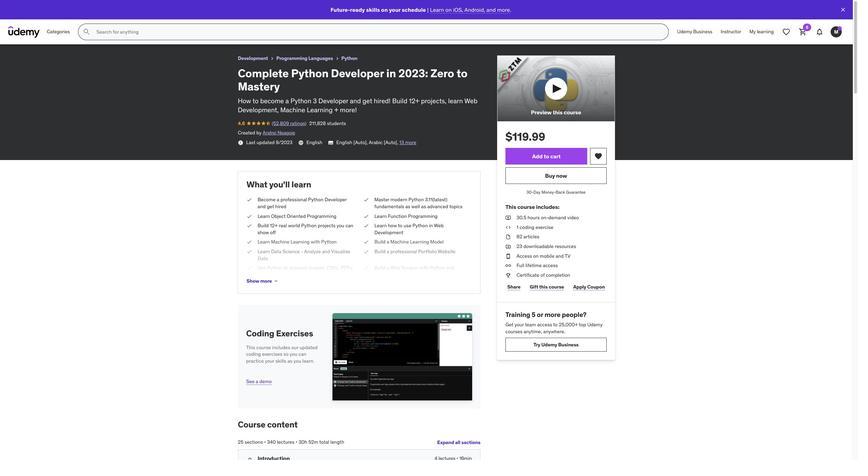 Task type: vqa. For each thing, say whether or not it's contained in the screenshot.
Do
no



Task type: describe. For each thing, give the bounding box(es) containing it.
top
[[579, 322, 586, 328]]

become
[[260, 97, 284, 105]]

my learning
[[750, 29, 774, 35]]

0 vertical spatial your
[[389, 6, 401, 13]]

demo
[[260, 379, 272, 385]]

23 downloadable resources
[[517, 243, 576, 250]]

25
[[238, 440, 244, 446]]

instructor
[[721, 29, 741, 35]]

build for build 12+ real world python projects you can show off
[[258, 223, 269, 229]]

0 horizontal spatial with
[[311, 239, 320, 245]]

wishlist image
[[782, 28, 791, 36]]

xsmall image for build 12+ real world python projects you can show off
[[247, 223, 252, 230]]

gift this course link
[[528, 280, 566, 294]]

a inside complete python developer in 2023: zero to mastery how to become a python 3 developer and get hired! build 12+ projects, learn web development, machine learning + more!
[[286, 97, 289, 105]]

python down programming languages link
[[291, 66, 329, 80]]

Search for anything text field
[[95, 26, 660, 38]]

become a professional python developer and get hired
[[258, 197, 347, 210]]

this course includes our updated coding exercises so you can practice your skills as you learn.
[[246, 345, 318, 364]]

learn.
[[303, 358, 315, 364]]

more inside training 5 or more people? get your team access to 25,000+ top udemy courses anytime, anywhere.
[[545, 311, 561, 319]]

udemy inside training 5 or more people? get your team access to 25,000+ top udemy courses anytime, anywhere.
[[588, 322, 603, 328]]

build inside complete python developer in 2023: zero to mastery how to become a python 3 developer and get hired! build 12+ projects, learn web development, machine learning + more!
[[392, 97, 408, 105]]

off
[[270, 230, 276, 236]]

future-ready skills on your schedule | learn on ios, android, and more .
[[331, 6, 511, 13]]

neagoie
[[278, 130, 295, 136]]

practice
[[246, 358, 264, 364]]

to inside "use python to process: images, csvs, pdfs, and other files"
[[284, 265, 288, 271]]

full lifetime access
[[517, 263, 558, 269]]

3.11(latest)
[[425, 197, 448, 203]]

mobile
[[540, 253, 555, 259]]

courses
[[506, 329, 523, 335]]

0 horizontal spatial (52,809 ratings)
[[21, 12, 56, 18]]

skills inside the "this course includes our updated coding exercises so you can practice your skills as you learn."
[[276, 358, 286, 364]]

see
[[246, 379, 255, 385]]

total
[[319, 440, 329, 446]]

xsmall image for learn object oriented programming
[[247, 213, 252, 220]]

python inside build 12+ real world python projects you can show off
[[301, 223, 317, 229]]

you inside build 12+ real world python projects you can show off
[[337, 223, 344, 229]]

to inside training 5 or more people? get your team access to 25,000+ top udemy courses anytime, anywhere.
[[553, 322, 558, 328]]

coding exercises
[[246, 328, 313, 339]]

hired
[[275, 204, 286, 210]]

course up 30.5
[[518, 204, 535, 211]]

to up development, at the left of page
[[253, 97, 259, 105]]

get inside become a professional python developer and get hired
[[267, 204, 274, 210]]

certificate of completion
[[517, 272, 570, 278]]

1 sections from the left
[[245, 440, 263, 446]]

lifetime
[[526, 263, 542, 269]]

people?
[[562, 311, 587, 319]]

as inside the "this course includes our updated coding exercises so you can practice your skills as you learn."
[[288, 358, 293, 364]]

1 • from the left
[[264, 440, 266, 446]]

1 vertical spatial developer
[[319, 97, 348, 105]]

projects,
[[421, 97, 447, 105]]

anytime,
[[524, 329, 542, 335]]

expand
[[437, 440, 454, 446]]

30.5
[[517, 215, 527, 221]]

training
[[506, 311, 531, 319]]

your inside training 5 or more people? get your team access to 25,000+ top udemy courses anytime, anywhere.
[[515, 322, 524, 328]]

25 sections • 340 lectures • 30h 52m total length
[[238, 440, 344, 446]]

course language image
[[298, 140, 304, 146]]

images,
[[309, 265, 326, 271]]

coding
[[246, 328, 274, 339]]

back
[[556, 190, 565, 195]]

access
[[517, 253, 532, 259]]

articles
[[524, 234, 540, 240]]

xsmall image for certificate of completion
[[506, 272, 511, 279]]

machine inside complete python developer in 2023: zero to mastery how to become a python 3 developer and get hired! build 12+ projects, learn web development, machine learning + more!
[[280, 106, 305, 114]]

0 vertical spatial access
[[543, 263, 558, 269]]

13 more button
[[399, 139, 417, 146]]

this course includes:
[[506, 204, 560, 211]]

use
[[404, 223, 411, 229]]

machine down off
[[271, 239, 290, 245]]

more right 13
[[405, 139, 417, 146]]

beautifulsoup
[[375, 272, 406, 278]]

development inside the learn how to use python in web development
[[375, 230, 404, 236]]

0 horizontal spatial learn
[[292, 179, 311, 190]]

python inside the learn how to use python in web development
[[413, 223, 428, 229]]

includes
[[272, 345, 290, 351]]

1 vertical spatial you
[[290, 351, 298, 358]]

2 horizontal spatial as
[[421, 204, 426, 210]]

learn for learn function programming
[[375, 213, 387, 219]]

last
[[246, 139, 256, 146]]

show more button
[[247, 274, 279, 288]]

programming down well
[[408, 213, 438, 219]]

try udemy business
[[534, 342, 579, 348]]

learn for learn data science - analyze and visualize data
[[258, 249, 270, 255]]

course inside 'link'
[[549, 284, 564, 290]]

cart
[[551, 153, 561, 160]]

can inside build 12+ real world python projects you can show off
[[346, 223, 353, 229]]

real
[[279, 223, 287, 229]]

complete python developer in 2023: zero to mastery how to become a python 3 developer and get hired! build 12+ projects, learn web development, machine learning + more!
[[238, 66, 478, 114]]

apply coupon
[[574, 284, 605, 290]]

modern
[[391, 197, 407, 203]]

android,
[[465, 6, 485, 13]]

in inside complete python developer in 2023: zero to mastery how to become a python 3 developer and get hired! build 12+ projects, learn web development, machine learning + more!
[[386, 66, 396, 80]]

xsmall image for learn function programming
[[363, 213, 369, 220]]

course content
[[238, 420, 298, 431]]

video
[[568, 215, 579, 221]]

small image
[[247, 456, 254, 461]]

closed captions image
[[328, 140, 334, 146]]

languages
[[309, 55, 333, 61]]

share
[[508, 284, 521, 290]]

learn for learn machine learning with python
[[258, 239, 270, 245]]

13
[[399, 139, 404, 146]]

add
[[532, 153, 543, 160]]

0 vertical spatial 211,828
[[58, 12, 75, 18]]

gift
[[530, 284, 538, 290]]

2 vertical spatial you
[[294, 358, 301, 364]]

learn data science - analyze and visualize data
[[258, 249, 350, 262]]

fundamentals
[[375, 204, 404, 210]]

in inside the learn how to use python in web development
[[429, 223, 433, 229]]

programming languages link
[[276, 54, 333, 63]]

0 horizontal spatial data
[[258, 255, 268, 262]]

last updated 9/2023
[[246, 139, 293, 146]]

ios,
[[453, 6, 463, 13]]

learn function programming
[[375, 213, 438, 219]]

0 vertical spatial coding
[[520, 224, 535, 231]]

learn on ios, android, and more link
[[430, 6, 510, 13]]

xsmall image for use python to process: images, csvs, pdfs, and other files
[[247, 265, 252, 272]]

advanced
[[427, 204, 448, 210]]

2023:
[[399, 66, 428, 80]]

programming languages
[[276, 55, 333, 61]]

expand all sections button
[[437, 436, 481, 450]]

mastery
[[238, 79, 280, 94]]

more inside 'button'
[[260, 278, 272, 284]]

xsmall image for become a professional python developer and get hired
[[247, 197, 252, 204]]

8
[[806, 25, 809, 30]]

this for preview
[[553, 109, 563, 116]]

to right zero
[[457, 66, 468, 80]]

build a professional portfolio website
[[375, 249, 456, 255]]

1 horizontal spatial ratings)
[[290, 120, 307, 127]]

1 horizontal spatial as
[[406, 204, 410, 210]]

try udemy business link
[[506, 338, 607, 352]]

0 vertical spatial 211,828 students
[[58, 12, 95, 18]]

anywhere.
[[543, 329, 566, 335]]

xsmall image for 1 coding exercise
[[506, 224, 511, 231]]

25,000+
[[559, 322, 578, 328]]

1 horizontal spatial data
[[271, 249, 281, 255]]

zero
[[431, 66, 454, 80]]

0 vertical spatial updated
[[257, 139, 275, 146]]

udemy business
[[677, 29, 713, 35]]

future-
[[331, 6, 350, 13]]

1 vertical spatial (52,809
[[272, 120, 289, 127]]

build for build a professional portfolio website
[[375, 249, 386, 255]]

9/2023
[[276, 139, 293, 146]]

12+ inside complete python developer in 2023: zero to mastery how to become a python 3 developer and get hired! build 12+ projects, learn web development, machine learning + more!
[[409, 97, 420, 105]]

visualize
[[331, 249, 350, 255]]

shopping cart with 8 items image
[[799, 28, 807, 36]]

business inside try udemy business link
[[558, 342, 579, 348]]

python inside become a professional python developer and get hired
[[308, 197, 324, 203]]

0 vertical spatial ratings)
[[39, 12, 56, 18]]

ready
[[350, 6, 365, 13]]

other
[[267, 272, 278, 278]]

web inside the learn how to use python in web development
[[434, 223, 444, 229]]

this for this course includes our updated coding exercises so you can practice your skills as you learn.
[[246, 345, 255, 351]]

and inside become a professional python developer and get hired
[[258, 204, 266, 210]]

andrei neagoie link
[[263, 130, 295, 136]]



Task type: locate. For each thing, give the bounding box(es) containing it.
a
[[286, 97, 289, 105], [277, 197, 279, 203], [387, 239, 389, 245], [387, 249, 389, 255], [387, 265, 389, 271], [256, 379, 258, 385]]

use python to process: images, csvs, pdfs, and other files
[[258, 265, 354, 278]]

get inside complete python developer in 2023: zero to mastery how to become a python 3 developer and get hired! build 12+ projects, learn web development, machine learning + more!
[[363, 97, 372, 105]]

1 vertical spatial access
[[537, 322, 552, 328]]

0 horizontal spatial 211,828
[[58, 12, 75, 18]]

0 vertical spatial data
[[271, 249, 281, 255]]

• left 340
[[264, 440, 266, 446]]

resources
[[555, 243, 576, 250]]

to inside 'button'
[[544, 153, 549, 160]]

0 vertical spatial developer
[[331, 66, 384, 80]]

course inside the "this course includes our updated coding exercises so you can practice your skills as you learn."
[[256, 345, 271, 351]]

4.6
[[6, 12, 13, 18], [238, 120, 245, 127]]

0 horizontal spatial as
[[288, 358, 293, 364]]

xsmall image for build a machine learning model
[[363, 239, 369, 246]]

0 vertical spatial you
[[337, 223, 344, 229]]

and right analyze
[[322, 249, 330, 255]]

211,828 students up the submit search image
[[58, 12, 95, 18]]

learning
[[307, 106, 333, 114], [291, 239, 310, 245], [410, 239, 429, 245]]

udemy business link
[[673, 24, 717, 40]]

1 horizontal spatial this
[[506, 204, 516, 211]]

and down website
[[446, 265, 455, 271]]

30-day money-back guarantee
[[527, 190, 586, 195]]

students up the submit search image
[[76, 12, 95, 18]]

1 horizontal spatial 4.6
[[238, 120, 245, 127]]

professional for portfolio
[[391, 249, 417, 255]]

0 vertical spatial business
[[694, 29, 713, 35]]

in up the model
[[429, 223, 433, 229]]

learn up become a professional python developer and get hired at the left top
[[292, 179, 311, 190]]

skills right ready
[[366, 6, 380, 13]]

get down "become"
[[267, 204, 274, 210]]

on up full lifetime access on the bottom of page
[[533, 253, 539, 259]]

your inside the "this course includes our updated coding exercises so you can practice your skills as you learn."
[[265, 358, 274, 364]]

in
[[386, 66, 396, 80], [429, 223, 433, 229]]

211,828 down 3
[[309, 120, 326, 127]]

more right or
[[545, 311, 561, 319]]

1 vertical spatial web
[[434, 223, 444, 229]]

1 vertical spatial udemy
[[588, 322, 603, 328]]

1 horizontal spatial on
[[446, 6, 452, 13]]

2 horizontal spatial your
[[515, 322, 524, 328]]

professional inside become a professional python developer and get hired
[[281, 197, 307, 203]]

0 horizontal spatial business
[[558, 342, 579, 348]]

can inside the "this course includes our updated coding exercises so you can practice your skills as you learn."
[[299, 351, 307, 358]]

0 horizontal spatial get
[[267, 204, 274, 210]]

machine down the learn how to use python in web development
[[391, 239, 409, 245]]

learn machine learning with python
[[258, 239, 337, 245]]

0 horizontal spatial 4.6
[[6, 12, 13, 18]]

a inside become a professional python developer and get hired
[[277, 197, 279, 203]]

english
[[306, 139, 323, 146], [336, 139, 352, 146]]

developer up "projects"
[[325, 197, 347, 203]]

now
[[556, 172, 567, 179]]

notifications image
[[816, 28, 824, 36]]

30-
[[527, 190, 534, 195]]

more right android,
[[497, 6, 510, 13]]

learn for learn object oriented programming
[[258, 213, 270, 219]]

ratings) up categories
[[39, 12, 56, 18]]

1 vertical spatial 12+
[[270, 223, 278, 229]]

to left use
[[398, 223, 403, 229]]

so
[[284, 351, 289, 358]]

day
[[534, 190, 541, 195]]

1 horizontal spatial this
[[553, 109, 563, 116]]

0 vertical spatial udemy
[[677, 29, 692, 35]]

and up show more
[[258, 272, 266, 278]]

tv
[[565, 253, 571, 259]]

complete
[[238, 66, 289, 80]]

python down website
[[430, 265, 445, 271]]

development up complete
[[238, 55, 268, 61]]

team
[[525, 322, 536, 328]]

+
[[334, 106, 338, 114]]

learning
[[757, 29, 774, 35]]

xsmall image for last updated 9/2023
[[238, 140, 243, 146]]

exercises
[[276, 328, 313, 339]]

demand
[[549, 215, 566, 221]]

30h 52m
[[299, 440, 318, 446]]

0 vertical spatial (52,809 ratings)
[[21, 12, 56, 18]]

course inside button
[[564, 109, 581, 116]]

with right scraper
[[420, 265, 429, 271]]

12+ inside build 12+ real world python projects you can show off
[[270, 223, 278, 229]]

website
[[438, 249, 456, 255]]

1 vertical spatial (52,809 ratings)
[[272, 120, 307, 127]]

|
[[427, 6, 429, 13]]

model
[[430, 239, 444, 245]]

build inside build 12+ real world python projects you can show off
[[258, 223, 269, 229]]

0 vertical spatial this
[[506, 204, 516, 211]]

developer down 'python' link
[[331, 66, 384, 80]]

0 horizontal spatial on
[[381, 6, 388, 13]]

xsmall image for 30.5 hours on-demand video
[[506, 215, 511, 222]]

udemy image
[[8, 26, 40, 38]]

1 horizontal spatial coding
[[520, 224, 535, 231]]

xsmall image for master modern python 3.11(latest) fundamentals as well as advanced topics
[[363, 197, 369, 204]]

this right preview on the right
[[553, 109, 563, 116]]

development down how
[[375, 230, 404, 236]]

0 horizontal spatial skills
[[276, 358, 286, 364]]

2 horizontal spatial on
[[533, 253, 539, 259]]

1 vertical spatial learn
[[292, 179, 311, 190]]

1 horizontal spatial can
[[346, 223, 353, 229]]

you have alerts image
[[838, 26, 842, 31]]

this inside button
[[553, 109, 563, 116]]

and inside the build a web scraper with python and beautifulsoup
[[446, 265, 455, 271]]

this inside the "this course includes our updated coding exercises so you can practice your skills as you learn."
[[246, 345, 255, 351]]

wishlist image
[[594, 152, 603, 161]]

this
[[553, 109, 563, 116], [539, 284, 548, 290]]

(52,809 up 'andrei neagoie' link
[[272, 120, 289, 127]]

xsmall image
[[270, 56, 275, 61], [363, 197, 369, 204], [363, 213, 369, 220], [247, 223, 252, 230], [506, 224, 511, 231], [363, 239, 369, 246], [506, 243, 511, 250], [247, 249, 252, 255], [506, 253, 511, 260], [506, 263, 511, 269], [247, 265, 252, 272], [363, 265, 369, 272], [506, 272, 511, 279], [273, 279, 279, 284]]

coding
[[520, 224, 535, 231], [246, 351, 261, 358]]

business
[[694, 29, 713, 35], [558, 342, 579, 348]]

professional down "build a machine learning model"
[[391, 249, 417, 255]]

-
[[301, 249, 303, 255]]

submit search image
[[83, 28, 91, 36]]

2 vertical spatial web
[[391, 265, 400, 271]]

data
[[271, 249, 281, 255], [258, 255, 268, 262]]

(52,809 up udemy image
[[21, 12, 38, 18]]

and right android,
[[487, 6, 496, 13]]

to up files
[[284, 265, 288, 271]]

to up anywhere.
[[553, 322, 558, 328]]

python inside master modern python 3.11(latest) fundamentals as well as advanced topics
[[409, 197, 424, 203]]

0 horizontal spatial 12+
[[270, 223, 278, 229]]

1 vertical spatial coding
[[246, 351, 261, 358]]

a down "build a machine learning model"
[[387, 249, 389, 255]]

see a demo link
[[246, 373, 272, 386]]

this for gift
[[539, 284, 548, 290]]

1 horizontal spatial updated
[[300, 345, 318, 351]]

access down or
[[537, 322, 552, 328]]

python left 3
[[291, 97, 312, 105]]

business inside udemy business link
[[694, 29, 713, 35]]

1 vertical spatial with
[[420, 265, 429, 271]]

learn inside learn data science - analyze and visualize data
[[258, 249, 270, 255]]

1 horizontal spatial (52,809
[[272, 120, 289, 127]]

english right the closed captions image on the top left of page
[[336, 139, 352, 146]]

.
[[510, 6, 511, 13]]

close image
[[840, 6, 847, 13]]

xsmall image for learn how to use python in web development
[[363, 223, 369, 230]]

as
[[406, 204, 410, 210], [421, 204, 426, 210], [288, 358, 293, 364]]

1 horizontal spatial learn
[[448, 97, 463, 105]]

1 vertical spatial 4.6
[[238, 120, 245, 127]]

python up well
[[409, 197, 424, 203]]

learn down fundamentals
[[375, 213, 387, 219]]

0 horizontal spatial development
[[238, 55, 268, 61]]

2 horizontal spatial web
[[465, 97, 478, 105]]

as left well
[[406, 204, 410, 210]]

1 vertical spatial your
[[515, 322, 524, 328]]

get
[[506, 322, 514, 328]]

python
[[341, 55, 358, 61], [291, 66, 329, 80], [291, 97, 312, 105], [308, 197, 324, 203], [409, 197, 424, 203], [301, 223, 317, 229], [413, 223, 428, 229], [321, 239, 337, 245], [267, 265, 283, 271], [430, 265, 445, 271]]

0 vertical spatial get
[[363, 97, 372, 105]]

this right 'gift'
[[539, 284, 548, 290]]

python inside "use python to process: images, csvs, pdfs, and other files"
[[267, 265, 283, 271]]

coding up practice
[[246, 351, 261, 358]]

0 horizontal spatial udemy
[[542, 342, 557, 348]]

preview this course button
[[497, 55, 615, 122]]

to left cart
[[544, 153, 549, 160]]

1 vertical spatial business
[[558, 342, 579, 348]]

with inside the build a web scraper with python and beautifulsoup
[[420, 265, 429, 271]]

a for portfolio
[[387, 249, 389, 255]]

1 horizontal spatial your
[[389, 6, 401, 13]]

learning down 3
[[307, 106, 333, 114]]

learn right "projects,"
[[448, 97, 463, 105]]

1 vertical spatial development
[[375, 230, 404, 236]]

this for this course includes:
[[506, 204, 516, 211]]

a right become
[[286, 97, 289, 105]]

english for english [auto], arabic [auto] , 13 more
[[336, 139, 352, 146]]

1 vertical spatial professional
[[391, 249, 417, 255]]

a for scraper
[[387, 265, 389, 271]]

coupon
[[587, 284, 605, 290]]

build for build a machine learning model
[[375, 239, 386, 245]]

learn right the |
[[430, 6, 444, 13]]

more
[[497, 6, 510, 13], [405, 139, 417, 146], [260, 278, 272, 284], [545, 311, 561, 319]]

xsmall image for access on mobile and tv
[[506, 253, 511, 260]]

learn left object
[[258, 213, 270, 219]]

a for python
[[277, 197, 279, 203]]

your
[[389, 6, 401, 13], [515, 322, 524, 328], [265, 358, 274, 364]]

0 vertical spatial in
[[386, 66, 396, 80]]

0 vertical spatial (52,809
[[21, 12, 38, 18]]

this inside 'link'
[[539, 284, 548, 290]]

skills down so
[[276, 358, 286, 364]]

programming up "projects"
[[307, 213, 337, 219]]

python right languages
[[341, 55, 358, 61]]

2 vertical spatial udemy
[[542, 342, 557, 348]]

xsmall image for 23 downloadable resources
[[506, 243, 511, 250]]

programming left languages
[[276, 55, 308, 61]]

in left 2023:
[[386, 66, 396, 80]]

1 vertical spatial 211,828 students
[[309, 120, 346, 127]]

you right "projects"
[[337, 223, 344, 229]]

exercise
[[536, 224, 554, 231]]

xsmall image inside show more 'button'
[[273, 279, 279, 284]]

0 horizontal spatial •
[[264, 440, 266, 446]]

function
[[388, 213, 407, 219]]

xsmall image for 62 articles
[[506, 234, 511, 241]]

211,828 up categories
[[58, 12, 75, 18]]

1 horizontal spatial english
[[336, 139, 352, 146]]

0 vertical spatial can
[[346, 223, 353, 229]]

2 • from the left
[[296, 440, 298, 446]]

1 coding exercise
[[517, 224, 554, 231]]

4.6 up udemy image
[[6, 12, 13, 18]]

211,828 students down +
[[309, 120, 346, 127]]

1 english from the left
[[306, 139, 323, 146]]

data left the science
[[271, 249, 281, 255]]

business down anywhere.
[[558, 342, 579, 348]]

and up more!
[[350, 97, 361, 105]]

xsmall image for build a web scraper with python and beautifulsoup
[[363, 265, 369, 272]]

3
[[313, 97, 317, 105]]

coding inside the "this course includes our updated coding exercises so you can practice your skills as you learn."
[[246, 351, 261, 358]]

python up learn object oriented programming
[[308, 197, 324, 203]]

1 horizontal spatial with
[[420, 265, 429, 271]]

xsmall image for learn machine learning with python
[[247, 239, 252, 246]]

and left the tv
[[556, 253, 564, 259]]

python right world
[[301, 223, 317, 229]]

course right preview on the right
[[564, 109, 581, 116]]

learning up the -
[[291, 239, 310, 245]]

python inside the build a web scraper with python and beautifulsoup
[[430, 265, 445, 271]]

0 vertical spatial this
[[553, 109, 563, 116]]

23
[[517, 243, 522, 250]]

schedule
[[402, 6, 426, 13]]

1 vertical spatial students
[[327, 120, 346, 127]]

learn up use
[[258, 249, 270, 255]]

development link
[[238, 54, 268, 63]]

2 vertical spatial developer
[[325, 197, 347, 203]]

1 horizontal spatial students
[[327, 120, 346, 127]]

a for learning
[[387, 239, 389, 245]]

python up visualize
[[321, 239, 337, 245]]

0 horizontal spatial ratings)
[[39, 12, 56, 18]]

learning up 'build a professional portfolio website'
[[410, 239, 429, 245]]

0 horizontal spatial (52,809
[[21, 12, 38, 18]]

as down so
[[288, 358, 293, 364]]

0 horizontal spatial updated
[[257, 139, 275, 146]]

0 horizontal spatial professional
[[281, 197, 307, 203]]

downloadable
[[524, 243, 554, 250]]

can up the learn.
[[299, 351, 307, 358]]

1 vertical spatial 211,828
[[309, 120, 326, 127]]

build a web scraper with python and beautifulsoup
[[375, 265, 455, 278]]

updated inside the "this course includes our updated coding exercises so you can practice your skills as you learn."
[[300, 345, 318, 351]]

sections inside dropdown button
[[462, 440, 481, 446]]

updated up the learn.
[[300, 345, 318, 351]]

1 vertical spatial updated
[[300, 345, 318, 351]]

developer up +
[[319, 97, 348, 105]]

hours
[[528, 215, 540, 221]]

can
[[346, 223, 353, 229], [299, 351, 307, 358]]

12+ up off
[[270, 223, 278, 229]]

build for build a web scraper with python and beautifulsoup
[[375, 265, 386, 271]]

professional for python
[[281, 197, 307, 203]]

a down how
[[387, 239, 389, 245]]

you'll
[[269, 179, 290, 190]]

xsmall image
[[335, 56, 340, 61], [238, 140, 243, 146], [247, 197, 252, 204], [247, 213, 252, 220], [506, 215, 511, 222], [363, 223, 369, 230], [506, 234, 511, 241], [247, 239, 252, 246], [363, 249, 369, 255]]

0 horizontal spatial 211,828 students
[[58, 12, 95, 18]]

python right use
[[413, 223, 428, 229]]

our
[[291, 345, 299, 351]]

projects
[[318, 223, 336, 229]]

course down completion
[[549, 284, 564, 290]]

a inside the build a web scraper with python and beautifulsoup
[[387, 265, 389, 271]]

on left ios,
[[446, 6, 452, 13]]

1 horizontal spatial web
[[434, 223, 444, 229]]

1 horizontal spatial (52,809 ratings)
[[272, 120, 307, 127]]

show
[[258, 230, 269, 236]]

2 sections from the left
[[462, 440, 481, 446]]

students down +
[[327, 120, 346, 127]]

to inside the learn how to use python in web development
[[398, 223, 403, 229]]

machine down become
[[280, 106, 305, 114]]

1 horizontal spatial development
[[375, 230, 404, 236]]

coding right the 1
[[520, 224, 535, 231]]

a right see at the bottom left of page
[[256, 379, 258, 385]]

developer
[[331, 66, 384, 80], [319, 97, 348, 105], [325, 197, 347, 203]]

buy now button
[[506, 168, 607, 184]]

full
[[517, 263, 525, 269]]

m
[[834, 29, 839, 35]]

created by andrei neagoie
[[238, 130, 295, 136]]

developer inside become a professional python developer and get hired
[[325, 197, 347, 203]]

hired!
[[374, 97, 391, 105]]

a up beautifulsoup
[[387, 265, 389, 271]]

(52,809 ratings) up neagoie at the top of the page
[[272, 120, 307, 127]]

with up analyze
[[311, 239, 320, 245]]

1 horizontal spatial 211,828 students
[[309, 120, 346, 127]]

0 vertical spatial development
[[238, 55, 268, 61]]

2 english from the left
[[336, 139, 352, 146]]

web inside the build a web scraper with python and beautifulsoup
[[391, 265, 400, 271]]

money-
[[542, 190, 556, 195]]

access inside training 5 or more people? get your team access to 25,000+ top udemy courses anytime, anywhere.
[[537, 322, 552, 328]]

learn down show
[[258, 239, 270, 245]]

2 horizontal spatial udemy
[[677, 29, 692, 35]]

data up use
[[258, 255, 268, 262]]

your up courses
[[515, 322, 524, 328]]

0 vertical spatial with
[[311, 239, 320, 245]]

csvs,
[[327, 265, 340, 271]]

andrei
[[263, 130, 277, 136]]

xsmall image for learn data science - analyze and visualize data
[[247, 249, 252, 255]]

to
[[457, 66, 468, 80], [253, 97, 259, 105], [544, 153, 549, 160], [398, 223, 403, 229], [284, 265, 288, 271], [553, 322, 558, 328]]

master
[[375, 197, 389, 203]]

1 vertical spatial this
[[539, 284, 548, 290]]

how
[[238, 97, 251, 105]]

learn inside complete python developer in 2023: zero to mastery how to become a python 3 developer and get hired! build 12+ projects, learn web development, machine learning + more!
[[448, 97, 463, 105]]

as right well
[[421, 204, 426, 210]]

0 vertical spatial 4.6
[[6, 12, 13, 18]]

and inside learn data science - analyze and visualize data
[[322, 249, 330, 255]]

1 vertical spatial data
[[258, 255, 268, 262]]

build 12+ real world python projects you can show off
[[258, 223, 353, 236]]

learning inside complete python developer in 2023: zero to mastery how to become a python 3 developer and get hired! build 12+ projects, learn web development, machine learning + more!
[[307, 106, 333, 114]]

and inside complete python developer in 2023: zero to mastery how to become a python 3 developer and get hired! build 12+ projects, learn web development, machine learning + more!
[[350, 97, 361, 105]]

0 vertical spatial learn
[[448, 97, 463, 105]]

learn inside the learn how to use python in web development
[[375, 223, 387, 229]]

on up search for anything text field
[[381, 6, 388, 13]]

and inside "use python to process: images, csvs, pdfs, and other files"
[[258, 272, 266, 278]]

1 vertical spatial ratings)
[[290, 120, 307, 127]]

xsmall image for full lifetime access
[[506, 263, 511, 269]]

master modern python 3.11(latest) fundamentals as well as advanced topics
[[375, 197, 463, 210]]

english right course language image
[[306, 139, 323, 146]]

a up hired
[[277, 197, 279, 203]]

0 horizontal spatial web
[[391, 265, 400, 271]]

build inside the build a web scraper with python and beautifulsoup
[[375, 265, 386, 271]]

learn object oriented programming
[[258, 213, 337, 219]]

1 vertical spatial in
[[429, 223, 433, 229]]

more down 'other'
[[260, 278, 272, 284]]

0 horizontal spatial your
[[265, 358, 274, 364]]

analyze
[[304, 249, 321, 255]]

access down mobile
[[543, 263, 558, 269]]

web inside complete python developer in 2023: zero to mastery how to become a python 3 developer and get hired! build 12+ projects, learn web development, machine learning + more!
[[465, 97, 478, 105]]

1 horizontal spatial 12+
[[409, 97, 420, 105]]

categories
[[47, 29, 70, 35]]

211,828 students
[[58, 12, 95, 18], [309, 120, 346, 127]]

professional up hired
[[281, 197, 307, 203]]

0 horizontal spatial english
[[306, 139, 323, 146]]

apply coupon button
[[572, 280, 607, 294]]

0 vertical spatial students
[[76, 12, 95, 18]]

0 vertical spatial 12+
[[409, 97, 420, 105]]

•
[[264, 440, 266, 446], [296, 440, 298, 446]]

your down exercises
[[265, 358, 274, 364]]

4.6 up created
[[238, 120, 245, 127]]

0 horizontal spatial this
[[539, 284, 548, 290]]

5
[[532, 311, 536, 319]]

exercises
[[262, 351, 282, 358]]

add to cart
[[532, 153, 561, 160]]

you left the learn.
[[294, 358, 301, 364]]

business left instructor at the right top
[[694, 29, 713, 35]]

expand all sections
[[437, 440, 481, 446]]

english for english
[[306, 139, 323, 146]]

learn for learn how to use python in web development
[[375, 223, 387, 229]]

30.5 hours on-demand video
[[517, 215, 579, 221]]

0 horizontal spatial this
[[246, 345, 255, 351]]

or
[[537, 311, 543, 319]]

xsmall image for build a professional portfolio website
[[363, 249, 369, 255]]

0 horizontal spatial students
[[76, 12, 95, 18]]

preview this course
[[531, 109, 581, 116]]

get left hired!
[[363, 97, 372, 105]]

340
[[267, 440, 276, 446]]

students
[[76, 12, 95, 18], [327, 120, 346, 127]]

sections right all
[[462, 440, 481, 446]]

0 vertical spatial skills
[[366, 6, 380, 13]]

instructor link
[[717, 24, 746, 40]]



